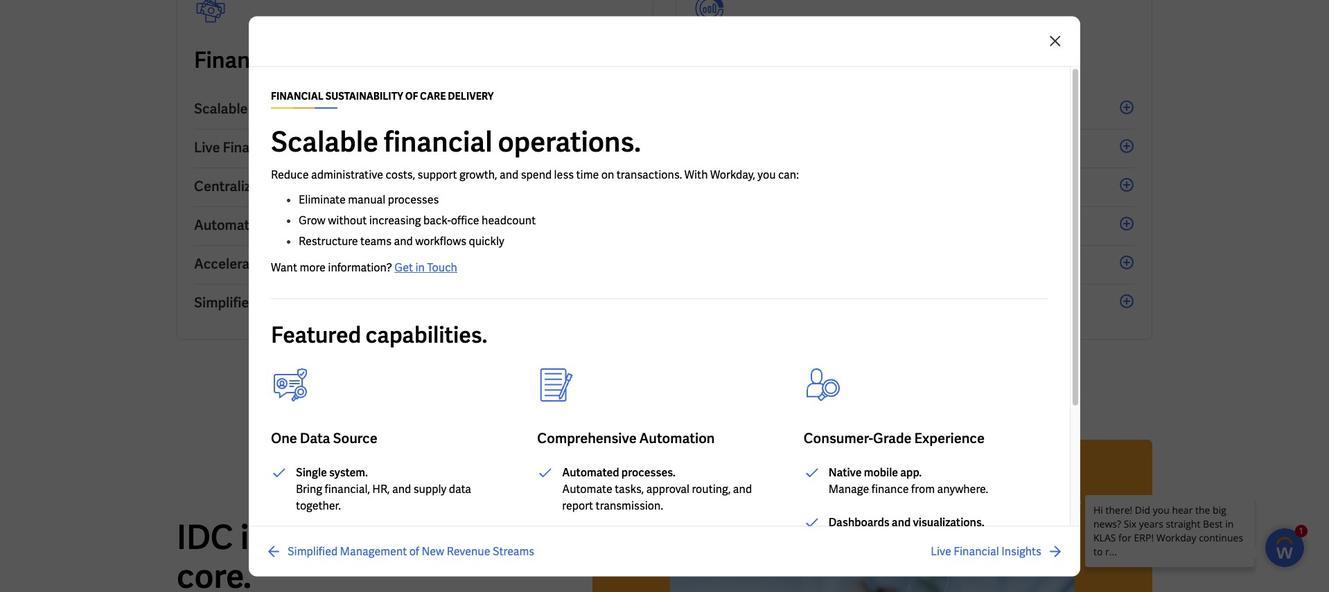 Task type: describe. For each thing, give the bounding box(es) containing it.
automated for automated processes. automate tasks, approval routing, and report transmission.
[[562, 465, 619, 480]]

0 vertical spatial revenue
[[394, 294, 448, 312]]

reduce
[[271, 167, 309, 182]]

spend
[[521, 167, 552, 182]]

based
[[891, 46, 953, 75]]

you
[[758, 167, 776, 182]]

live financial insights for live financial insights button inside scalable financial operations. dialog
[[931, 544, 1042, 559]]

mobile
[[864, 465, 898, 480]]

administrative
[[311, 167, 383, 182]]

one
[[271, 429, 297, 447]]

manual
[[348, 192, 386, 207]]

growth,
[[459, 167, 497, 182]]

financial sustainability of care delivery
[[271, 89, 494, 102]]

financial for live financial insights button associated with the scalable financial operations button
[[223, 139, 280, 157]]

data
[[449, 482, 471, 496]]

restructure
[[299, 234, 358, 248]]

featured
[[271, 320, 361, 349]]

from
[[911, 482, 935, 496]]

in
[[415, 260, 425, 274]]

0 vertical spatial management
[[315, 177, 399, 195]]

scalable financial operations
[[194, 100, 381, 118]]

idc infobrief for healthcare image
[[593, 440, 1153, 593]]

supply
[[414, 482, 447, 496]]

live financial insights button for the scalable financial operations button
[[194, 130, 636, 168]]

get in touch link
[[395, 260, 457, 274]]

simplified inside scalable financial operations. dialog
[[288, 544, 338, 559]]

comprehensive automation
[[537, 429, 715, 447]]

teams
[[360, 234, 392, 248]]

automate
[[562, 482, 613, 496]]

live for live financial insights button inside scalable financial operations. dialog
[[931, 544, 951, 559]]

0 horizontal spatial service
[[756, 294, 803, 312]]

workday,
[[710, 167, 755, 182]]

without
[[328, 213, 367, 227]]

0 vertical spatial care
[[457, 46, 505, 75]]

information?
[[328, 260, 392, 274]]

together.
[[296, 498, 341, 513]]

live financial insights button for the simplified management of new revenue streams button within the scalable financial operations. dialog
[[931, 543, 1064, 560]]

scalable financial operations.
[[271, 123, 641, 159]]

of up 'care'
[[433, 46, 453, 75]]

and left unit
[[798, 177, 822, 195]]

support
[[410, 216, 462, 234]]

processes.
[[622, 465, 676, 480]]

compliance
[[268, 216, 344, 234]]

of inside scalable financial operations. dialog
[[409, 544, 419, 559]]

and down manual
[[346, 216, 370, 234]]

idc
[[177, 517, 234, 560]]

workflows
[[415, 234, 466, 248]]

a
[[811, 46, 824, 75]]

system.
[[329, 465, 368, 480]]

one data source
[[271, 429, 378, 447]]

1 horizontal spatial service
[[870, 177, 917, 195]]

unit
[[825, 177, 852, 195]]

live for live financial insights button associated with the scalable financial operations button
[[194, 139, 220, 157]]

manage
[[829, 482, 869, 496]]

simplified management of new revenue streams inside scalable financial operations. dialog
[[288, 544, 535, 559]]

centralized
[[194, 177, 266, 195]]

eliminate manual processes grow without increasing back-office headcount restructure teams and workflows quickly
[[299, 192, 536, 248]]

streams inside scalable financial operations. dialog
[[493, 544, 535, 559]]

of down information? on the left
[[347, 294, 359, 312]]

financial
[[271, 89, 324, 102]]

report
[[562, 498, 593, 513]]

quickly
[[469, 234, 504, 248]]

care site, service line, and joint venture performance button
[[693, 285, 1135, 323]]

automated processes. automate tasks, approval routing, and report transmission.
[[562, 465, 752, 513]]

of
[[405, 89, 418, 102]]

featured capabilities.
[[271, 320, 487, 349]]

costs,
[[386, 167, 415, 182]]

and inside automated processes. automate tasks, approval routing, and report transmission.
[[733, 482, 752, 496]]

line,
[[806, 294, 836, 312]]

site,
[[726, 294, 753, 312]]

delivery
[[448, 89, 494, 102]]

operations
[[310, 100, 381, 118]]

insights for the simplified management of new revenue streams button within the scalable financial operations. dialog
[[1002, 544, 1042, 559]]

transactions.
[[617, 167, 682, 182]]

industry
[[957, 46, 1041, 75]]

m&a
[[273, 255, 306, 273]]

want
[[271, 260, 297, 274]]

anywhere.
[[937, 482, 988, 496]]

and down the finance
[[892, 515, 911, 530]]

processes
[[388, 192, 439, 207]]

and left spend
[[500, 167, 519, 182]]

value-
[[828, 46, 891, 75]]

consumer-
[[804, 429, 873, 447]]

sustainability
[[290, 46, 428, 75]]

grow
[[299, 213, 326, 227]]

single
[[296, 465, 327, 480]]

accelerated
[[194, 255, 271, 273]]

dashboards
[[829, 515, 890, 530]]

tasks,
[[615, 482, 644, 496]]

care site, service line, and joint venture performance
[[693, 294, 1034, 312]]

less
[[554, 167, 574, 182]]

venture
[[900, 294, 949, 312]]

scalable for scalable financial operations
[[194, 100, 248, 118]]

at
[[482, 517, 513, 560]]

more
[[300, 260, 326, 274]]

automated compliance and audit support
[[194, 216, 462, 234]]



Task type: vqa. For each thing, say whether or not it's contained in the screenshot.
THE AND in the care site, service line, and joint venture performance button
yes



Task type: locate. For each thing, give the bounding box(es) containing it.
joint
[[865, 294, 897, 312]]

comprehensive
[[537, 429, 637, 447]]

of right unit
[[855, 177, 867, 195]]

and down 'increasing'
[[394, 234, 413, 248]]

financial sustainability  of care delivery
[[194, 46, 592, 75]]

2 vertical spatial insights
[[1002, 544, 1042, 559]]

and right routing,
[[733, 482, 752, 496]]

0 horizontal spatial insights
[[283, 139, 333, 157]]

financial up centralized
[[223, 139, 280, 157]]

automated for automated compliance and audit support
[[194, 216, 265, 234]]

forecasting
[[920, 177, 994, 195]]

live financial insights
[[194, 139, 333, 157], [931, 544, 1042, 559]]

financial down visualizations. at bottom
[[954, 544, 999, 559]]

live financial insights button inside scalable financial operations. dialog
[[931, 543, 1064, 560]]

simplified management of new revenue streams button inside scalable financial operations. dialog
[[265, 543, 535, 560]]

consumer-grade experience
[[804, 429, 985, 447]]

1 horizontal spatial scalable
[[271, 123, 378, 159]]

0 vertical spatial live
[[194, 139, 220, 157]]

new down supply
[[422, 544, 444, 559]]

simplified management of new revenue streams button
[[194, 285, 636, 323], [265, 543, 535, 560]]

0 vertical spatial simplified management of new revenue streams button
[[194, 285, 636, 323]]

1 horizontal spatial automated
[[562, 465, 619, 480]]

performance
[[952, 294, 1034, 312]]

0 horizontal spatial live
[[194, 139, 220, 157]]

1 vertical spatial scalable
[[271, 123, 378, 159]]

0 vertical spatial service
[[870, 177, 917, 195]]

routing,
[[692, 482, 731, 496]]

idc infobrief: agility at the core.
[[177, 517, 570, 593]]

0 horizontal spatial scalable
[[194, 100, 248, 118]]

live up centralized
[[194, 139, 220, 157]]

1 vertical spatial care
[[693, 294, 723, 312]]

centralized grants management
[[194, 177, 399, 195]]

1 horizontal spatial live financial insights
[[931, 544, 1042, 559]]

automated inside automated processes. automate tasks, approval routing, and report transmission.
[[562, 465, 619, 480]]

core.
[[177, 555, 251, 593]]

want more information? get in touch
[[271, 260, 457, 274]]

patient volumes and unit of service forecasting button
[[693, 168, 1135, 207]]

live inside scalable financial operations. dialog
[[931, 544, 951, 559]]

experience
[[915, 429, 985, 447]]

capabilities.
[[366, 320, 487, 349]]

automated up automate
[[562, 465, 619, 480]]

insights inside scalable financial operations. dialog
[[1002, 544, 1042, 559]]

0 vertical spatial simplified management of new revenue streams
[[194, 294, 504, 312]]

0 horizontal spatial automated
[[194, 216, 265, 234]]

1 horizontal spatial insights
[[693, 46, 774, 75]]

approval
[[646, 482, 690, 496]]

0 horizontal spatial live financial insights button
[[194, 130, 636, 168]]

care left site,
[[693, 294, 723, 312]]

can:
[[778, 167, 799, 182]]

simplified management of new revenue streams down information? on the left
[[194, 294, 504, 312]]

1 vertical spatial new
[[422, 544, 444, 559]]

1 vertical spatial live
[[931, 544, 951, 559]]

0 vertical spatial live financial insights
[[194, 139, 333, 157]]

simplified management of new revenue streams down supply
[[288, 544, 535, 559]]

patient
[[693, 177, 739, 195]]

sustainability
[[325, 89, 403, 102]]

grade
[[873, 429, 912, 447]]

simplified down accelerated
[[194, 294, 257, 312]]

scalable inside dialog
[[271, 123, 378, 159]]

management up the without
[[315, 177, 399, 195]]

accelerated m&a integration
[[194, 255, 378, 273]]

simplified management of new revenue streams button down in
[[194, 285, 636, 323]]

new up featured capabilities.
[[362, 294, 391, 312]]

1 vertical spatial simplified management of new revenue streams
[[288, 544, 535, 559]]

2 horizontal spatial insights
[[1002, 544, 1042, 559]]

and
[[500, 167, 519, 182], [798, 177, 822, 195], [346, 216, 370, 234], [394, 234, 413, 248], [838, 294, 862, 312], [392, 482, 411, 496], [733, 482, 752, 496], [892, 515, 911, 530]]

visualizations.
[[913, 515, 985, 530]]

1 vertical spatial live financial insights
[[931, 544, 1042, 559]]

0 vertical spatial simplified
[[194, 294, 257, 312]]

1 vertical spatial streams
[[493, 544, 535, 559]]

1 horizontal spatial care
[[693, 294, 723, 312]]

service right unit
[[870, 177, 917, 195]]

0 vertical spatial scalable
[[194, 100, 248, 118]]

dashboards and visualizations.
[[829, 515, 985, 530]]

1 vertical spatial simplified
[[288, 544, 338, 559]]

with
[[685, 167, 708, 182]]

native
[[829, 465, 862, 480]]

office
[[451, 213, 479, 227]]

agility
[[383, 517, 475, 560]]

scalable
[[194, 100, 248, 118], [271, 123, 378, 159]]

headcount
[[482, 213, 536, 227]]

volumes
[[741, 177, 796, 195]]

automated down centralized
[[194, 216, 265, 234]]

0 vertical spatial live financial insights button
[[194, 130, 636, 168]]

1 vertical spatial insights
[[283, 139, 333, 157]]

of down supply
[[409, 544, 419, 559]]

0 horizontal spatial care
[[457, 46, 505, 75]]

financial for live financial insights button inside scalable financial operations. dialog
[[954, 544, 999, 559]]

1 vertical spatial live financial insights button
[[931, 543, 1064, 560]]

accelerated m&a integration button
[[194, 246, 636, 285]]

management down the 'hr,'
[[340, 544, 407, 559]]

scalable inside button
[[194, 100, 248, 118]]

1 vertical spatial management
[[260, 294, 344, 312]]

and right line,
[[838, 294, 862, 312]]

automated inside button
[[194, 216, 265, 234]]

source
[[333, 429, 378, 447]]

1 horizontal spatial simplified
[[288, 544, 338, 559]]

and inside eliminate manual processes grow without increasing back-office headcount restructure teams and workflows quickly
[[394, 234, 413, 248]]

0 vertical spatial insights
[[693, 46, 774, 75]]

and inside single system. bring financial, hr, and supply data together.
[[392, 482, 411, 496]]

financial up financial
[[194, 46, 286, 75]]

1 vertical spatial simplified management of new revenue streams button
[[265, 543, 535, 560]]

financial inside button
[[251, 100, 308, 118]]

live financial insights up the reduce
[[194, 139, 333, 157]]

care inside button
[[693, 294, 723, 312]]

0 vertical spatial automated
[[194, 216, 265, 234]]

care
[[457, 46, 505, 75], [693, 294, 723, 312]]

live financial insights for live financial insights button associated with the scalable financial operations button
[[194, 139, 333, 157]]

service right site,
[[756, 294, 803, 312]]

financial inside dialog
[[954, 544, 999, 559]]

new inside scalable financial operations. dialog
[[422, 544, 444, 559]]

time
[[576, 167, 599, 182]]

revenue
[[394, 294, 448, 312], [447, 544, 490, 559]]

1 horizontal spatial live
[[931, 544, 951, 559]]

increasing
[[369, 213, 421, 227]]

revenue inside scalable financial operations. dialog
[[447, 544, 490, 559]]

0 horizontal spatial live financial insights
[[194, 139, 333, 157]]

revenue down data
[[447, 544, 490, 559]]

1 horizontal spatial live financial insights button
[[931, 543, 1064, 560]]

care
[[420, 89, 446, 102]]

management inside scalable financial operations. dialog
[[340, 544, 407, 559]]

support
[[418, 167, 457, 182]]

live down visualizations. at bottom
[[931, 544, 951, 559]]

finance
[[872, 482, 909, 496]]

scalable financial operations. dialog
[[0, 0, 1329, 593]]

care up delivery
[[457, 46, 505, 75]]

grants
[[269, 177, 312, 195]]

simplified management of new revenue streams
[[194, 294, 504, 312], [288, 544, 535, 559]]

financial for the scalable financial operations button
[[251, 100, 308, 118]]

streams
[[451, 294, 504, 312], [493, 544, 535, 559]]

insights for the scalable financial operations button
[[283, 139, 333, 157]]

live financial insights down visualizations. at bottom
[[931, 544, 1042, 559]]

eliminate
[[299, 192, 346, 207]]

scalable for scalable financial operations.
[[271, 123, 378, 159]]

single system. bring financial, hr, and supply data together.
[[296, 465, 471, 513]]

delivery
[[510, 46, 592, 75]]

revenue up "capabilities."
[[394, 294, 448, 312]]

0 vertical spatial new
[[362, 294, 391, 312]]

back-
[[424, 213, 451, 227]]

and right the 'hr,'
[[392, 482, 411, 496]]

simplified management of new revenue streams button down single system. bring financial, hr, and supply data together. on the left bottom of the page
[[265, 543, 535, 560]]

centralized grants management button
[[194, 168, 636, 207]]

bring
[[296, 482, 322, 496]]

financial up the reduce
[[251, 100, 308, 118]]

1 vertical spatial service
[[756, 294, 803, 312]]

on
[[601, 167, 614, 182]]

1 horizontal spatial new
[[422, 544, 444, 559]]

live financial insights inside scalable financial operations. dialog
[[931, 544, 1042, 559]]

integration
[[308, 255, 378, 273]]

touch
[[427, 260, 457, 274]]

financial,
[[325, 482, 370, 496]]

data
[[300, 429, 330, 447]]

0 horizontal spatial new
[[362, 294, 391, 312]]

0 horizontal spatial simplified
[[194, 294, 257, 312]]

1 vertical spatial revenue
[[447, 544, 490, 559]]

0 vertical spatial streams
[[451, 294, 504, 312]]

2 vertical spatial management
[[340, 544, 407, 559]]

operations.
[[498, 123, 641, 159]]

native mobile app. manage finance from anywhere.
[[829, 465, 988, 496]]

for
[[778, 46, 807, 75]]

1 vertical spatial automated
[[562, 465, 619, 480]]

scalable financial operations button
[[194, 91, 636, 130]]

management up featured
[[260, 294, 344, 312]]

financial
[[384, 123, 492, 159]]

simplified down together.
[[288, 544, 338, 559]]

audit
[[373, 216, 408, 234]]

new
[[362, 294, 391, 312], [422, 544, 444, 559]]

app.
[[900, 465, 922, 480]]



